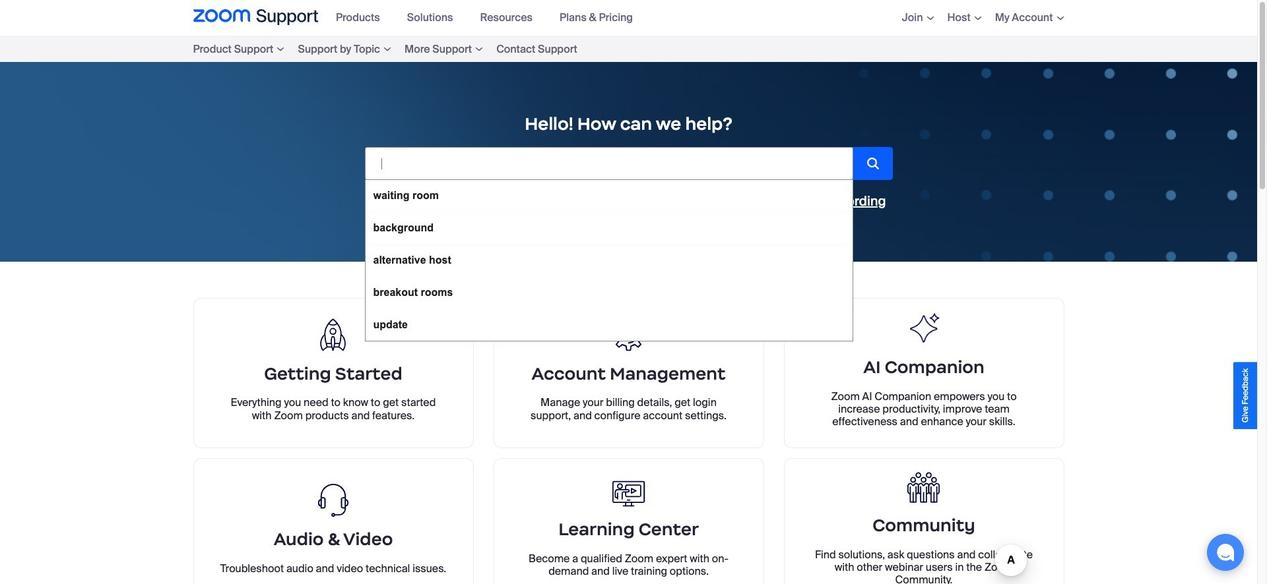 Task type: describe. For each thing, give the bounding box(es) containing it.
alternative host option
[[365, 244, 852, 277]]

waiting room option
[[365, 180, 852, 212]]

menu bar for search suggestions list box
[[328, 0, 652, 36]]



Task type: vqa. For each thing, say whether or not it's contained in the screenshot.
alternative host option
yes



Task type: locate. For each thing, give the bounding box(es) containing it.
breakout rooms option
[[365, 277, 852, 309]]

open chat image
[[1216, 544, 1235, 562]]

main content
[[0, 62, 1257, 585]]

search suggestions list box
[[365, 180, 853, 342]]

zoom support image
[[193, 9, 318, 26]]

menu bar for waiting room option at the top of page
[[193, 36, 624, 62]]

None search field
[[365, 147, 862, 342]]

Search text field
[[365, 148, 852, 180]]

clear image
[[852, 160, 862, 170]]

menu bar
[[328, 0, 652, 36], [882, 0, 1064, 36], [193, 36, 624, 62]]

search image
[[867, 158, 879, 170], [867, 158, 879, 170]]



